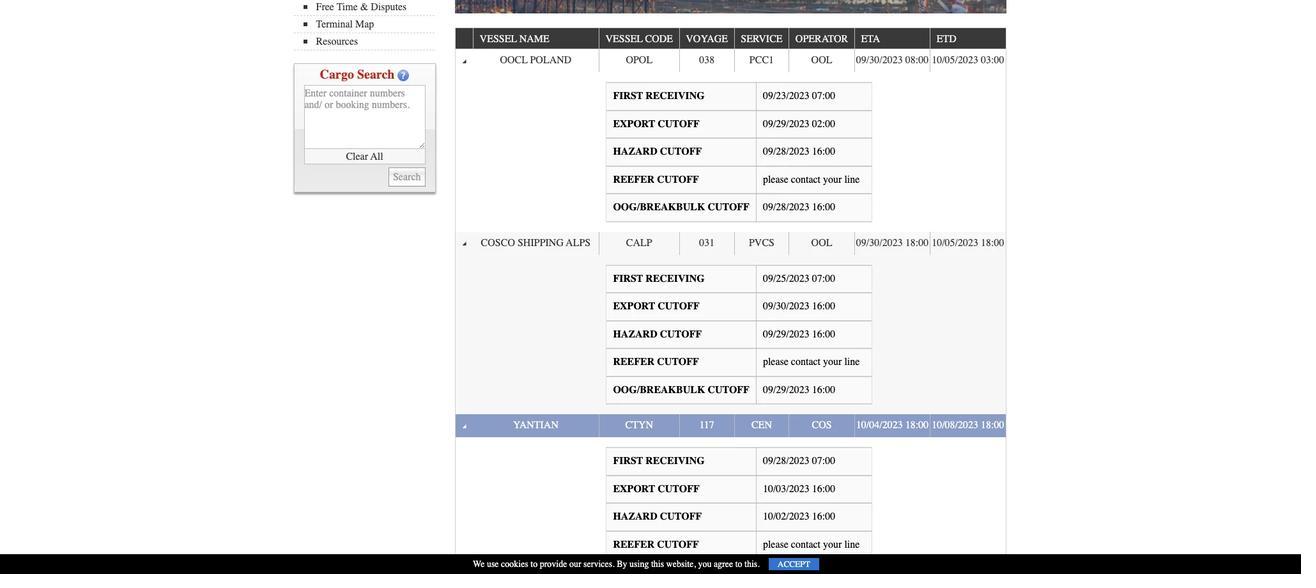 Task type: locate. For each thing, give the bounding box(es) containing it.
reefer up using
[[613, 539, 655, 550]]

1 09/28/2023 16:00 from the top
[[763, 146, 836, 157]]

10/04/2023
[[856, 420, 903, 431]]

0 vertical spatial 09/30/2023
[[856, 55, 903, 66]]

0 vertical spatial ool cell
[[789, 49, 855, 72]]

1 export from the top
[[613, 118, 655, 129]]

09/28/2023 16:00 up pvcs
[[763, 202, 836, 213]]

09/28/2023 down 09/29/2023 02:00
[[763, 146, 810, 157]]

reefer cutoff for 09/28/2023 16:00
[[613, 174, 699, 185]]

1 row from the top
[[456, 28, 1006, 49]]

07:00 up 09/30/2023 16:00
[[812, 273, 836, 284]]

please down 09/29/2023 02:00
[[763, 174, 789, 185]]

menu bar containing free time & disputes
[[294, 0, 441, 50]]

3 09/28/2023 from the top
[[763, 455, 810, 467]]

your for 09/28/2023 16:00
[[823, 174, 842, 185]]

1 line from the top
[[845, 174, 860, 185]]

1 vertical spatial please contact your line
[[763, 356, 860, 368]]

1 contact from the top
[[791, 174, 821, 185]]

oocl poland cell
[[473, 49, 599, 72]]

2 09/28/2023 16:00 from the top
[[763, 202, 836, 213]]

2 vertical spatial reefer cutoff
[[613, 539, 699, 550]]

1 vessel from the left
[[480, 33, 517, 45]]

2 16:00 from the top
[[812, 202, 836, 213]]

2 your from the top
[[823, 356, 842, 368]]

2 vertical spatial export
[[613, 483, 655, 495]]

1 vertical spatial 09/29/2023
[[763, 328, 810, 340]]

1 reefer cutoff from the top
[[613, 174, 699, 185]]

1 oog/breakbulk from the top
[[613, 202, 705, 213]]

0 vertical spatial export
[[613, 118, 655, 129]]

08:00
[[906, 55, 929, 66]]

09/23/2023
[[763, 90, 810, 102]]

please contact your line down 09/29/2023 02:00
[[763, 174, 860, 185]]

0 horizontal spatial to
[[531, 559, 538, 570]]

2 vertical spatial contact
[[791, 539, 821, 550]]

09/28/2023 16:00 for hazard cutoff
[[763, 146, 836, 157]]

2 receiving from the top
[[646, 273, 705, 284]]

09/29/2023 for hazard cutoff
[[763, 328, 810, 340]]

service link
[[741, 28, 789, 49]]

1 vertical spatial 09/28/2023
[[763, 202, 810, 213]]

09/30/2023 18:00 10/05/2023 18:00
[[856, 237, 1005, 249]]

10/05/2023 down etd link
[[932, 55, 979, 66]]

contact
[[791, 174, 821, 185], [791, 356, 821, 368], [791, 539, 821, 550]]

1 vertical spatial 09/30/2023
[[856, 237, 903, 249]]

2 vertical spatial 09/28/2023
[[763, 455, 810, 467]]

2 vertical spatial please contact your line
[[763, 539, 860, 550]]

2 reefer cutoff from the top
[[613, 356, 699, 368]]

search
[[357, 67, 395, 82]]

0 vertical spatial please
[[763, 174, 789, 185]]

please up accept 'button'
[[763, 539, 789, 550]]

we use cookies to provide our services. by using this website, you agree to this.
[[473, 559, 760, 570]]

1 first from the top
[[613, 90, 643, 102]]

2 vertical spatial first receiving
[[613, 455, 705, 467]]

vessel for vessel code
[[606, 33, 643, 45]]

our
[[570, 559, 581, 570]]

ool cell down operator
[[789, 49, 855, 72]]

0 vertical spatial ool
[[812, 55, 833, 66]]

0 vertical spatial 09/29/2023 16:00
[[763, 328, 836, 340]]

oocl poland
[[500, 55, 572, 66]]

hazard cutoff for 09/29/2023
[[613, 328, 702, 340]]

3 export cutoff from the top
[[613, 483, 700, 495]]

2 row from the top
[[456, 49, 1006, 72]]

contact down 09/30/2023 16:00
[[791, 356, 821, 368]]

1 vertical spatial first
[[613, 273, 643, 284]]

contact for 09/29/2023
[[791, 356, 821, 368]]

reefer cutoff
[[613, 174, 699, 185], [613, 356, 699, 368], [613, 539, 699, 550]]

09/30/2023 16:00
[[763, 300, 836, 312]]

tree grid
[[456, 28, 1006, 574]]

1 vertical spatial ool
[[812, 237, 833, 249]]

2 contact from the top
[[791, 356, 821, 368]]

2 first from the top
[[613, 273, 643, 284]]

clear all button
[[304, 149, 425, 164]]

2 vertical spatial 09/29/2023
[[763, 384, 810, 396]]

2 vertical spatial 09/30/2023
[[763, 300, 810, 312]]

ctyn cell
[[599, 415, 679, 437]]

agree
[[714, 559, 733, 570]]

accept button
[[769, 558, 819, 570]]

map
[[355, 19, 374, 30]]

3 please from the top
[[763, 539, 789, 550]]

09/29/2023 down 09/30/2023 16:00
[[763, 328, 810, 340]]

we
[[473, 559, 485, 570]]

3 row from the top
[[456, 232, 1006, 255]]

0 vertical spatial receiving
[[646, 90, 705, 102]]

2 vertical spatial line
[[845, 539, 860, 550]]

1 hazard from the top
[[613, 146, 658, 157]]

07:00 down cos cell
[[812, 455, 836, 467]]

oog/breakbulk up ctyn
[[613, 384, 705, 396]]

vessel for vessel name
[[480, 33, 517, 45]]

eta link
[[861, 28, 886, 49]]

first
[[613, 90, 643, 102], [613, 273, 643, 284], [613, 455, 643, 467]]

ool up the 09/25/2023 07:00
[[812, 237, 833, 249]]

1 vertical spatial 09/29/2023 16:00
[[763, 384, 836, 396]]

1 09/29/2023 16:00 from the top
[[763, 328, 836, 340]]

10/08/2023
[[932, 420, 979, 431]]

line
[[845, 174, 860, 185], [845, 356, 860, 368], [845, 539, 860, 550]]

please contact your line
[[763, 174, 860, 185], [763, 356, 860, 368], [763, 539, 860, 550]]

10/03/2023 16:00
[[763, 483, 836, 495]]

oog/breakbulk up calp
[[613, 202, 705, 213]]

0 vertical spatial 09/28/2023 16:00
[[763, 146, 836, 157]]

3 export from the top
[[613, 483, 655, 495]]

0 vertical spatial oog/breakbulk cutoff
[[613, 202, 750, 213]]

use
[[487, 559, 499, 570]]

09/25/2023 07:00
[[763, 273, 836, 284]]

receiving
[[646, 90, 705, 102], [646, 273, 705, 284], [646, 455, 705, 467]]

2 line from the top
[[845, 356, 860, 368]]

10/03/2023
[[763, 483, 810, 495]]

09/29/2023
[[763, 118, 810, 129], [763, 328, 810, 340], [763, 384, 810, 396]]

receiving down "117" cell
[[646, 455, 705, 467]]

row containing yantian
[[456, 415, 1006, 437]]

1 receiving from the top
[[646, 90, 705, 102]]

1 vertical spatial receiving
[[646, 273, 705, 284]]

export cutoff for 10/03/2023 16:00
[[613, 483, 700, 495]]

0 vertical spatial please contact your line
[[763, 174, 860, 185]]

first receiving down "opol" cell
[[613, 90, 705, 102]]

09/23/2023 07:00
[[763, 90, 836, 102]]

10/05/2023 for 10/05/2023 18:00
[[932, 237, 979, 249]]

1 horizontal spatial vessel
[[606, 33, 643, 45]]

reefer
[[613, 174, 655, 185], [613, 356, 655, 368], [613, 539, 655, 550]]

1 your from the top
[[823, 174, 842, 185]]

0 vertical spatial your
[[823, 174, 842, 185]]

cosco
[[481, 237, 515, 249]]

2 vertical spatial first
[[613, 455, 643, 467]]

0 vertical spatial export cutoff
[[613, 118, 700, 129]]

2 vertical spatial hazard cutoff
[[613, 511, 702, 522]]

10/08/2023 18:00 cell
[[930, 415, 1006, 437]]

2 vertical spatial receiving
[[646, 455, 705, 467]]

ool down operator
[[812, 55, 833, 66]]

please
[[763, 174, 789, 185], [763, 356, 789, 368], [763, 539, 789, 550]]

3 first from the top
[[613, 455, 643, 467]]

031 cell
[[679, 232, 734, 255]]

first down "ctyn" cell
[[613, 455, 643, 467]]

1 16:00 from the top
[[812, 146, 836, 157]]

vessel name link
[[480, 28, 556, 49]]

0 vertical spatial line
[[845, 174, 860, 185]]

cargo search
[[320, 67, 395, 82]]

2 first receiving from the top
[[613, 273, 705, 284]]

10/05/2023
[[932, 55, 979, 66], [932, 237, 979, 249]]

1 vertical spatial 09/28/2023 16:00
[[763, 202, 836, 213]]

export down calp cell
[[613, 300, 655, 312]]

reefer up calp
[[613, 174, 655, 185]]

row
[[456, 28, 1006, 49], [456, 49, 1006, 72], [456, 232, 1006, 255], [456, 415, 1006, 437]]

row group
[[456, 49, 1006, 574]]

first down calp cell
[[613, 273, 643, 284]]

0 vertical spatial hazard cutoff
[[613, 146, 702, 157]]

contact down 09/29/2023 02:00
[[791, 174, 821, 185]]

by
[[617, 559, 627, 570]]

5 16:00 from the top
[[812, 384, 836, 396]]

1 please contact your line from the top
[[763, 174, 860, 185]]

please contact your line down 09/30/2023 16:00
[[763, 356, 860, 368]]

1 vertical spatial hazard cutoff
[[613, 328, 702, 340]]

vessel
[[480, 33, 517, 45], [606, 33, 643, 45]]

calp cell
[[599, 232, 679, 255]]

receiving down 031 cell
[[646, 273, 705, 284]]

0 vertical spatial 10/05/2023
[[932, 55, 979, 66]]

07:00
[[812, 90, 836, 102], [812, 273, 836, 284], [812, 455, 836, 467]]

2 09/28/2023 from the top
[[763, 202, 810, 213]]

3 contact from the top
[[791, 539, 821, 550]]

09/28/2023 for first receiving
[[763, 455, 810, 467]]

0 vertical spatial 09/28/2023
[[763, 146, 810, 157]]

first for 09/23/2023 07:00
[[613, 90, 643, 102]]

to right cookies
[[531, 559, 538, 570]]

hazard cutoff
[[613, 146, 702, 157], [613, 328, 702, 340], [613, 511, 702, 522]]

oog/breakbulk cutoff up the 117
[[613, 384, 750, 396]]

2 vertical spatial your
[[823, 539, 842, 550]]

cargo
[[320, 67, 354, 82]]

1 vertical spatial export
[[613, 300, 655, 312]]

09/29/2023 down the 09/23/2023
[[763, 118, 810, 129]]

4 row from the top
[[456, 415, 1006, 437]]

ool cell up the 09/25/2023 07:00
[[789, 232, 855, 255]]

09/28/2023
[[763, 146, 810, 157], [763, 202, 810, 213], [763, 455, 810, 467]]

2 hazard cutoff from the top
[[613, 328, 702, 340]]

first receiving down "ctyn" cell
[[613, 455, 705, 467]]

first receiving down calp cell
[[613, 273, 705, 284]]

yantian cell
[[473, 415, 599, 437]]

receiving down 038 cell
[[646, 90, 705, 102]]

3 reefer from the top
[[613, 539, 655, 550]]

0 vertical spatial 09/29/2023
[[763, 118, 810, 129]]

3 first receiving from the top
[[613, 455, 705, 467]]

18:00
[[906, 237, 929, 249], [981, 237, 1005, 249], [906, 420, 929, 431], [981, 420, 1005, 431]]

contact for 09/28/2023
[[791, 174, 821, 185]]

vessel up opol on the top
[[606, 33, 643, 45]]

0 vertical spatial contact
[[791, 174, 821, 185]]

export for 09/29/2023
[[613, 300, 655, 312]]

2 export from the top
[[613, 300, 655, 312]]

pvcs
[[749, 237, 775, 249]]

1 oog/breakbulk cutoff from the top
[[613, 202, 750, 213]]

10/05/2023 right 09/30/2023 18:00 cell
[[932, 237, 979, 249]]

1 vertical spatial please
[[763, 356, 789, 368]]

ool
[[812, 55, 833, 66], [812, 237, 833, 249]]

1 vertical spatial 07:00
[[812, 273, 836, 284]]

export down "ctyn" cell
[[613, 483, 655, 495]]

cen
[[752, 420, 772, 431]]

1 vertical spatial oog/breakbulk cutoff
[[613, 384, 750, 396]]

1 vertical spatial oog/breakbulk
[[613, 384, 705, 396]]

09/29/2023 16:00 down 09/30/2023 16:00
[[763, 328, 836, 340]]

1 vertical spatial line
[[845, 356, 860, 368]]

2 ool from the top
[[812, 237, 833, 249]]

contact up accept
[[791, 539, 821, 550]]

1 07:00 from the top
[[812, 90, 836, 102]]

2 hazard from the top
[[613, 328, 658, 340]]

16:00
[[812, 146, 836, 157], [812, 202, 836, 213], [812, 300, 836, 312], [812, 328, 836, 340], [812, 384, 836, 396], [812, 483, 836, 495], [812, 511, 836, 522]]

hazard
[[613, 146, 658, 157], [613, 328, 658, 340], [613, 511, 658, 522]]

export down "opol" cell
[[613, 118, 655, 129]]

ool cell for 09/30/2023 18:00 10/05/2023 18:00
[[789, 232, 855, 255]]

3 receiving from the top
[[646, 455, 705, 467]]

1 vertical spatial contact
[[791, 356, 821, 368]]

oog/breakbulk
[[613, 202, 705, 213], [613, 384, 705, 396]]

2 vertical spatial reefer
[[613, 539, 655, 550]]

hazard for 09/29/2023
[[613, 328, 658, 340]]

09/28/2023 16:00 down 09/29/2023 02:00
[[763, 146, 836, 157]]

vessel up the oocl
[[480, 33, 517, 45]]

please contact your line up accept
[[763, 539, 860, 550]]

2 vertical spatial hazard
[[613, 511, 658, 522]]

row containing cosco shipping alps
[[456, 232, 1006, 255]]

1 09/29/2023 from the top
[[763, 118, 810, 129]]

2 07:00 from the top
[[812, 273, 836, 284]]

1 vertical spatial export cutoff
[[613, 300, 700, 312]]

2 vertical spatial export cutoff
[[613, 483, 700, 495]]

09/30/2023 for 09/30/2023 18:00
[[856, 237, 903, 249]]

2 vertical spatial please
[[763, 539, 789, 550]]

reefer up ctyn
[[613, 356, 655, 368]]

1 export cutoff from the top
[[613, 118, 700, 129]]

0 vertical spatial reefer cutoff
[[613, 174, 699, 185]]

poland
[[530, 55, 572, 66]]

your
[[823, 174, 842, 185], [823, 356, 842, 368], [823, 539, 842, 550]]

disputes
[[371, 1, 407, 13]]

terminal map link
[[303, 19, 434, 30]]

1 hazard cutoff from the top
[[613, 146, 702, 157]]

10/05/2023 18:00 cell
[[930, 232, 1006, 255]]

038 cell
[[679, 49, 734, 72]]

0 vertical spatial oog/breakbulk
[[613, 202, 705, 213]]

07:00 up 02:00
[[812, 90, 836, 102]]

2 oog/breakbulk from the top
[[613, 384, 705, 396]]

09/28/2023 for oog/breakbulk cutoff
[[763, 202, 810, 213]]

09/29/2023 16:00
[[763, 328, 836, 340], [763, 384, 836, 396]]

1 vertical spatial reefer
[[613, 356, 655, 368]]

first receiving
[[613, 90, 705, 102], [613, 273, 705, 284], [613, 455, 705, 467]]

to left this.
[[736, 559, 742, 570]]

1 vertical spatial hazard
[[613, 328, 658, 340]]

ool cell for 09/30/2023 08:00 10/05/2023 03:00
[[789, 49, 855, 72]]

please down 09/30/2023 16:00
[[763, 356, 789, 368]]

2 oog/breakbulk cutoff from the top
[[613, 384, 750, 396]]

09/30/2023
[[856, 55, 903, 66], [856, 237, 903, 249], [763, 300, 810, 312]]

2 please from the top
[[763, 356, 789, 368]]

you
[[698, 559, 712, 570]]

0 horizontal spatial vessel
[[480, 33, 517, 45]]

resources link
[[303, 36, 434, 47]]

07:00 for 09/25/2023 07:00
[[812, 273, 836, 284]]

calp
[[626, 237, 652, 249]]

first receiving for 09/28/2023 07:00
[[613, 455, 705, 467]]

cutoff
[[658, 118, 700, 129], [660, 146, 702, 157], [657, 174, 699, 185], [708, 202, 750, 213], [658, 300, 700, 312], [660, 328, 702, 340], [657, 356, 699, 368], [708, 384, 750, 396], [658, 483, 700, 495], [660, 511, 702, 522], [657, 539, 699, 550]]

2 to from the left
[[736, 559, 742, 570]]

oocl
[[500, 55, 528, 66]]

1 vertical spatial ool cell
[[789, 232, 855, 255]]

1 please from the top
[[763, 174, 789, 185]]

1 vertical spatial first receiving
[[613, 273, 705, 284]]

09/29/2023 02:00
[[763, 118, 836, 129]]

oog/breakbulk for 09/28/2023 16:00
[[613, 202, 705, 213]]

yantian
[[513, 420, 559, 431]]

2 reefer from the top
[[613, 356, 655, 368]]

vessel code link
[[606, 28, 679, 49]]

receiving for 09/23/2023 07:00
[[646, 90, 705, 102]]

2 ool cell from the top
[[789, 232, 855, 255]]

1 first receiving from the top
[[613, 90, 705, 102]]

1 ool cell from the top
[[789, 49, 855, 72]]

menu bar
[[294, 0, 441, 50]]

cosco shipping alps cell
[[473, 232, 599, 255]]

first for 09/25/2023 07:00
[[613, 273, 643, 284]]

1 10/05/2023 from the top
[[932, 55, 979, 66]]

line for 09/28/2023 16:00
[[845, 174, 860, 185]]

2 10/05/2023 from the top
[[932, 237, 979, 249]]

117 cell
[[679, 415, 734, 437]]

2 vessel from the left
[[606, 33, 643, 45]]

voyage
[[686, 33, 728, 45]]

1 vertical spatial reefer cutoff
[[613, 356, 699, 368]]

None submit
[[389, 167, 425, 187]]

code
[[645, 33, 673, 45]]

first down "opol" cell
[[613, 90, 643, 102]]

hazard cutoff for 09/28/2023
[[613, 146, 702, 157]]

2 09/29/2023 from the top
[[763, 328, 810, 340]]

ool cell
[[789, 49, 855, 72], [789, 232, 855, 255]]

please for 09/28/2023
[[763, 174, 789, 185]]

0 vertical spatial hazard
[[613, 146, 658, 157]]

1 ool from the top
[[812, 55, 833, 66]]

1 reefer from the top
[[613, 174, 655, 185]]

1 vertical spatial 10/05/2023
[[932, 237, 979, 249]]

0 vertical spatial first
[[613, 90, 643, 102]]

09/28/2023 16:00
[[763, 146, 836, 157], [763, 202, 836, 213]]

038
[[699, 55, 715, 66]]

1 vertical spatial your
[[823, 356, 842, 368]]

export cutoff for 09/29/2023 02:00
[[613, 118, 700, 129]]

3 07:00 from the top
[[812, 455, 836, 467]]

oog/breakbulk cutoff up 031
[[613, 202, 750, 213]]

09/29/2023 up cen
[[763, 384, 810, 396]]

09/28/2023 up 10/03/2023
[[763, 455, 810, 467]]

resources
[[316, 36, 358, 47]]

2 09/29/2023 16:00 from the top
[[763, 384, 836, 396]]

1 09/28/2023 from the top
[[763, 146, 810, 157]]

export cutoff
[[613, 118, 700, 129], [613, 300, 700, 312], [613, 483, 700, 495]]

0 vertical spatial first receiving
[[613, 90, 705, 102]]

line for 09/29/2023 16:00
[[845, 356, 860, 368]]

first for 09/28/2023 07:00
[[613, 455, 643, 467]]

0 vertical spatial reefer
[[613, 174, 655, 185]]

please contact your line for 09/28/2023
[[763, 174, 860, 185]]

0 vertical spatial 07:00
[[812, 90, 836, 102]]

3 09/29/2023 from the top
[[763, 384, 810, 396]]

this
[[651, 559, 664, 570]]

09/28/2023 up pvcs
[[763, 202, 810, 213]]

2 please contact your line from the top
[[763, 356, 860, 368]]

receiving for 09/28/2023 07:00
[[646, 455, 705, 467]]

3 16:00 from the top
[[812, 300, 836, 312]]

07:00 for 09/28/2023 07:00
[[812, 455, 836, 467]]

2 vertical spatial 07:00
[[812, 455, 836, 467]]

09/29/2023 16:00 up cos
[[763, 384, 836, 396]]

cookies
[[501, 559, 529, 570]]

1 horizontal spatial to
[[736, 559, 742, 570]]

2 export cutoff from the top
[[613, 300, 700, 312]]



Task type: describe. For each thing, give the bounding box(es) containing it.
vessel code
[[606, 33, 673, 45]]

3 please contact your line from the top
[[763, 539, 860, 550]]

oog/breakbulk cutoff for 09/28/2023 16:00
[[613, 202, 750, 213]]

09/30/2023 for 09/30/2023 08:00
[[856, 55, 903, 66]]

etd link
[[937, 28, 963, 49]]

09/29/2023 16:00 for oog/breakbulk cutoff
[[763, 384, 836, 396]]

09/29/2023 16:00 for hazard cutoff
[[763, 328, 836, 340]]

09/29/2023 for export cutoff
[[763, 118, 810, 129]]

reefer cutoff for 09/29/2023 16:00
[[613, 356, 699, 368]]

pcc1
[[750, 55, 774, 66]]

website,
[[666, 559, 696, 570]]

02:00
[[812, 118, 836, 129]]

reefer for 09/29/2023 16:00
[[613, 356, 655, 368]]

ctyn
[[625, 420, 653, 431]]

row containing vessel name
[[456, 28, 1006, 49]]

10/05/2023 03:00 cell
[[930, 49, 1006, 72]]

vessel name
[[480, 33, 550, 45]]

031
[[699, 237, 715, 249]]

09/28/2023 for hazard cutoff
[[763, 146, 810, 157]]

3 your from the top
[[823, 539, 842, 550]]

row containing oocl poland
[[456, 49, 1006, 72]]

reefer for 09/28/2023 16:00
[[613, 174, 655, 185]]

please contact your line for 09/29/2023
[[763, 356, 860, 368]]

receiving for 09/25/2023 07:00
[[646, 273, 705, 284]]

&
[[360, 1, 368, 13]]

first receiving for 09/25/2023 07:00
[[613, 273, 705, 284]]

7 16:00 from the top
[[812, 511, 836, 522]]

ool for 09/30/2023 08:00 10/05/2023 03:00
[[812, 55, 833, 66]]

your for 09/29/2023 16:00
[[823, 356, 842, 368]]

4 16:00 from the top
[[812, 328, 836, 340]]

09/30/2023 08:00 cell
[[855, 49, 930, 72]]

free time & disputes link
[[303, 1, 434, 13]]

09/30/2023 08:00 10/05/2023 03:00
[[856, 55, 1005, 66]]

oog/breakbulk for 09/29/2023 16:00
[[613, 384, 705, 396]]

10/04/2023 18:00 10/08/2023 18:00
[[856, 420, 1005, 431]]

hazard for 09/28/2023
[[613, 146, 658, 157]]

alps
[[566, 237, 591, 249]]

09/29/2023 for oog/breakbulk cutoff
[[763, 384, 810, 396]]

all
[[370, 151, 383, 162]]

10/04/2023 18:00 cell
[[855, 415, 930, 437]]

shipping
[[518, 237, 564, 249]]

10/02/2023 16:00
[[763, 511, 836, 522]]

117
[[700, 420, 715, 431]]

free time & disputes terminal map resources
[[316, 1, 407, 47]]

3 hazard from the top
[[613, 511, 658, 522]]

ool for 09/30/2023 18:00 10/05/2023 18:00
[[812, 237, 833, 249]]

this.
[[745, 559, 760, 570]]

service
[[741, 33, 783, 45]]

using
[[630, 559, 649, 570]]

eta
[[861, 33, 880, 45]]

name
[[519, 33, 550, 45]]

09/28/2023 07:00
[[763, 455, 836, 467]]

cos
[[812, 420, 832, 431]]

export for 09/28/2023
[[613, 118, 655, 129]]

export cutoff for 09/30/2023 16:00
[[613, 300, 700, 312]]

cos cell
[[789, 415, 855, 437]]

provide
[[540, 559, 567, 570]]

opol
[[626, 55, 653, 66]]

terminal
[[316, 19, 353, 30]]

Enter container numbers and/ or booking numbers.  text field
[[304, 85, 425, 149]]

time
[[337, 1, 358, 13]]

pvcs cell
[[734, 232, 789, 255]]

03:00
[[981, 55, 1005, 66]]

1 to from the left
[[531, 559, 538, 570]]

10/02/2023
[[763, 511, 810, 522]]

first receiving for 09/23/2023 07:00
[[613, 90, 705, 102]]

clear
[[346, 151, 368, 162]]

10/05/2023 for 10/05/2023 03:00
[[932, 55, 979, 66]]

free
[[316, 1, 334, 13]]

09/25/2023
[[763, 273, 810, 284]]

operator link
[[796, 28, 855, 49]]

09/28/2023 16:00 for oog/breakbulk cutoff
[[763, 202, 836, 213]]

opol cell
[[599, 49, 679, 72]]

voyage link
[[686, 28, 734, 49]]

tree grid containing vessel name
[[456, 28, 1006, 574]]

07:00 for 09/23/2023 07:00
[[812, 90, 836, 102]]

clear all
[[346, 151, 383, 162]]

3 reefer cutoff from the top
[[613, 539, 699, 550]]

cosco shipping alps
[[481, 237, 591, 249]]

operator
[[796, 33, 848, 45]]

services.
[[584, 559, 615, 570]]

please for 09/29/2023
[[763, 356, 789, 368]]

3 line from the top
[[845, 539, 860, 550]]

6 16:00 from the top
[[812, 483, 836, 495]]

accept
[[778, 559, 810, 569]]

row group containing oocl poland
[[456, 49, 1006, 574]]

pcc1 cell
[[734, 49, 789, 72]]

3 hazard cutoff from the top
[[613, 511, 702, 522]]

cen cell
[[734, 415, 789, 437]]

etd
[[937, 33, 957, 45]]

oog/breakbulk cutoff for 09/29/2023 16:00
[[613, 384, 750, 396]]

09/30/2023 18:00 cell
[[855, 232, 930, 255]]



Task type: vqa. For each thing, say whether or not it's contained in the screenshot.


